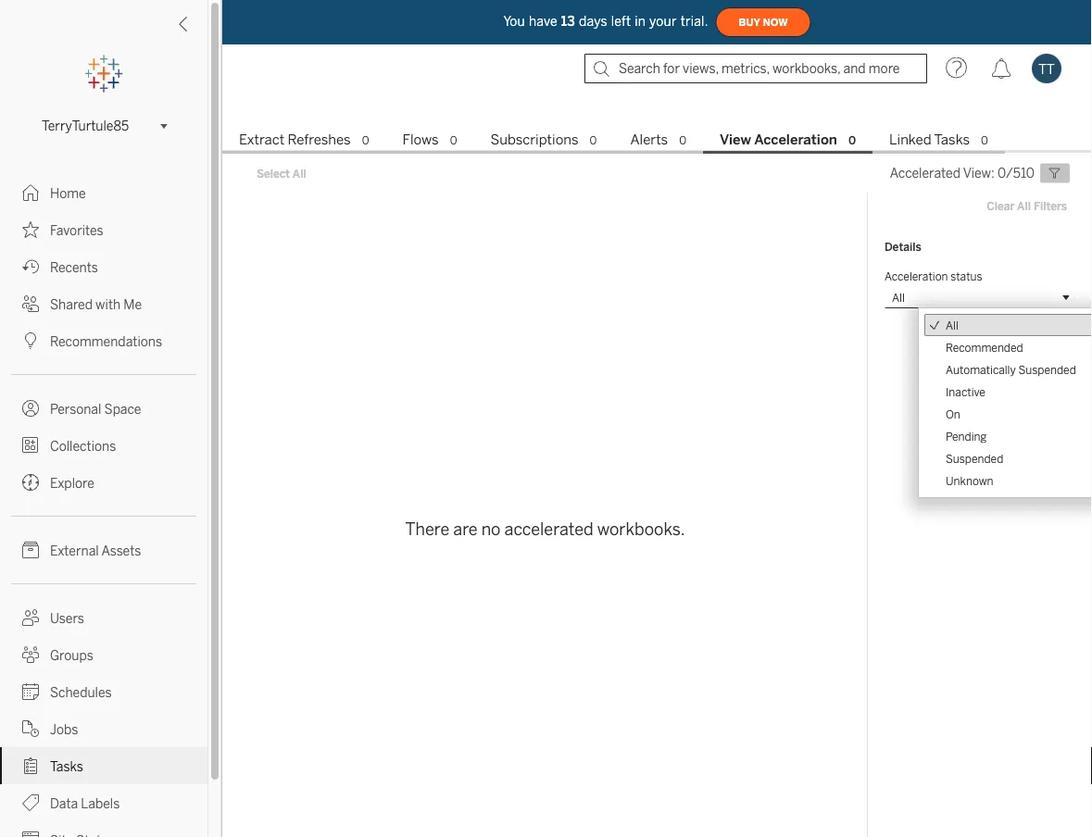 Task type: describe. For each thing, give the bounding box(es) containing it.
0 for linked tasks
[[981, 134, 988, 147]]

left
[[611, 14, 631, 29]]

data labels link
[[0, 785, 208, 822]]

recents
[[50, 260, 98, 275]]

jobs link
[[0, 711, 208, 748]]

recents link
[[0, 248, 208, 285]]

all right select
[[293, 167, 306, 180]]

all right 'clear'
[[1017, 199, 1031, 212]]

0 for alerts
[[679, 134, 687, 147]]

status
[[951, 270, 983, 283]]

external
[[50, 543, 99, 559]]

view acceleration
[[720, 132, 837, 148]]

your
[[650, 14, 677, 29]]

navigation containing extract refreshes
[[222, 126, 1092, 154]]

groups link
[[0, 637, 208, 674]]

0/510
[[998, 165, 1035, 181]]

users link
[[0, 599, 208, 637]]

are
[[453, 520, 478, 540]]

labels
[[81, 796, 120, 812]]

select all button
[[245, 162, 318, 184]]

recommendations link
[[0, 322, 208, 359]]

0 for subscriptions
[[590, 134, 597, 147]]

jobs
[[50, 722, 78, 737]]

1 horizontal spatial suspended
[[1019, 363, 1076, 376]]

unknown
[[946, 474, 994, 488]]

details
[[885, 240, 922, 254]]

view
[[720, 132, 751, 148]]

select all
[[257, 167, 306, 180]]

groups
[[50, 648, 93, 663]]

favorites link
[[0, 211, 208, 248]]

personal space
[[50, 402, 141, 417]]

terryturtule85
[[42, 118, 129, 134]]

all recommended automatically suspended inactive on pending suspended unknown
[[946, 318, 1076, 488]]

subscriptions
[[491, 132, 579, 148]]

external assets link
[[0, 532, 208, 569]]

workbooks.
[[597, 520, 685, 540]]

sub-spaces tab list
[[222, 130, 1092, 154]]

explore link
[[0, 464, 208, 501]]

buy
[[739, 16, 760, 28]]

collections link
[[0, 427, 208, 464]]

Search for views, metrics, workbooks, and more text field
[[585, 54, 927, 83]]

data
[[50, 796, 78, 812]]

days
[[579, 14, 608, 29]]

space
[[104, 402, 141, 417]]

view:
[[963, 165, 995, 181]]

linked tasks
[[889, 132, 970, 148]]

1 horizontal spatial acceleration
[[885, 270, 948, 283]]

0 for view acceleration
[[849, 134, 856, 147]]

select
[[257, 167, 290, 180]]



Task type: locate. For each thing, give the bounding box(es) containing it.
personal space link
[[0, 390, 208, 427]]

alerts
[[630, 132, 668, 148]]

main navigation. press the up and down arrow keys to access links. element
[[0, 174, 208, 838]]

have
[[529, 14, 558, 29]]

0
[[362, 134, 369, 147], [450, 134, 457, 147], [590, 134, 597, 147], [679, 134, 687, 147], [849, 134, 856, 147], [981, 134, 988, 147]]

acceleration
[[754, 132, 837, 148], [885, 270, 948, 283]]

accelerated view: 0/510
[[890, 165, 1035, 181]]

no
[[481, 520, 501, 540]]

all inside all recommended automatically suspended inactive on pending suspended unknown
[[946, 318, 959, 332]]

2 0 from the left
[[450, 134, 457, 147]]

1 vertical spatial tasks
[[50, 759, 83, 775]]

you
[[503, 14, 525, 29]]

refreshes
[[288, 132, 351, 148]]

0 right refreshes
[[362, 134, 369, 147]]

automatically
[[946, 363, 1016, 376]]

suspended up unknown
[[946, 452, 1004, 465]]

0 for flows
[[450, 134, 457, 147]]

users
[[50, 611, 84, 626]]

in
[[635, 14, 646, 29]]

home
[[50, 186, 86, 201]]

personal
[[50, 402, 101, 417]]

extract
[[239, 132, 285, 148]]

external assets
[[50, 543, 141, 559]]

tasks
[[934, 132, 970, 148], [50, 759, 83, 775]]

clear
[[987, 199, 1015, 212]]

pending
[[946, 430, 987, 443]]

me
[[124, 297, 142, 312]]

you have 13 days left in your trial.
[[503, 14, 708, 29]]

acceleration inside sub-spaces tab list
[[754, 132, 837, 148]]

13
[[561, 14, 575, 29]]

tasks inside main navigation. press the up and down arrow keys to access links. element
[[50, 759, 83, 775]]

home link
[[0, 174, 208, 211]]

recommended
[[946, 341, 1023, 354]]

there are no accelerated workbooks. main content
[[222, 93, 1092, 838]]

favorites
[[50, 223, 103, 238]]

4 0 from the left
[[679, 134, 687, 147]]

all down acceleration status
[[892, 291, 905, 304]]

buy now
[[739, 16, 788, 28]]

tasks up accelerated view: 0/510
[[934, 132, 970, 148]]

0 left "alerts"
[[590, 134, 597, 147]]

acceleration status list box
[[919, 309, 1092, 498]]

0 for extract refreshes
[[362, 134, 369, 147]]

with
[[96, 297, 121, 312]]

0 right "alerts"
[[679, 134, 687, 147]]

terryturtule85 button
[[34, 115, 173, 137]]

accelerated
[[890, 165, 961, 181]]

tasks link
[[0, 748, 208, 785]]

suspended right automatically
[[1019, 363, 1076, 376]]

filters
[[1034, 199, 1067, 212]]

inactive
[[946, 385, 986, 399]]

shared with me link
[[0, 285, 208, 322]]

schedules link
[[0, 674, 208, 711]]

clear all filters
[[987, 199, 1067, 212]]

5 0 from the left
[[849, 134, 856, 147]]

navigation panel element
[[0, 56, 208, 838]]

acceleration down details
[[885, 270, 948, 283]]

shared
[[50, 297, 93, 312]]

there
[[405, 520, 450, 540]]

now
[[763, 16, 788, 28]]

linked
[[889, 132, 932, 148]]

6 0 from the left
[[981, 134, 988, 147]]

acceleration right view
[[754, 132, 837, 148]]

buy now button
[[716, 7, 811, 37]]

0 vertical spatial acceleration
[[754, 132, 837, 148]]

all
[[293, 167, 306, 180], [1017, 199, 1031, 212], [892, 291, 905, 304], [946, 318, 959, 332]]

flows
[[403, 132, 439, 148]]

all inside popup button
[[892, 291, 905, 304]]

collections
[[50, 439, 116, 454]]

0 vertical spatial tasks
[[934, 132, 970, 148]]

data labels
[[50, 796, 120, 812]]

suspended
[[1019, 363, 1076, 376], [946, 452, 1004, 465]]

acceleration status
[[885, 270, 983, 283]]

all up recommended
[[946, 318, 959, 332]]

navigation
[[222, 126, 1092, 154]]

schedules
[[50, 685, 112, 700]]

1 vertical spatial suspended
[[946, 452, 1004, 465]]

0 up view:
[[981, 134, 988, 147]]

1 0 from the left
[[362, 134, 369, 147]]

shared with me
[[50, 297, 142, 312]]

there are no accelerated workbooks.
[[405, 520, 685, 540]]

3 0 from the left
[[590, 134, 597, 147]]

on
[[946, 407, 961, 421]]

all button
[[885, 286, 1076, 309]]

trial.
[[681, 14, 708, 29]]

accelerated
[[505, 520, 594, 540]]

0 vertical spatial suspended
[[1019, 363, 1076, 376]]

assets
[[101, 543, 141, 559]]

recommendations
[[50, 334, 162, 349]]

1 horizontal spatial tasks
[[934, 132, 970, 148]]

tasks inside sub-spaces tab list
[[934, 132, 970, 148]]

0 horizontal spatial suspended
[[946, 452, 1004, 465]]

0 left "linked"
[[849, 134, 856, 147]]

explore
[[50, 476, 94, 491]]

clear all filters button
[[978, 195, 1076, 217]]

0 horizontal spatial acceleration
[[754, 132, 837, 148]]

0 horizontal spatial tasks
[[50, 759, 83, 775]]

0 right flows
[[450, 134, 457, 147]]

tasks down jobs
[[50, 759, 83, 775]]

extract refreshes
[[239, 132, 351, 148]]

1 vertical spatial acceleration
[[885, 270, 948, 283]]



Task type: vqa. For each thing, say whether or not it's contained in the screenshot.
USERS
yes



